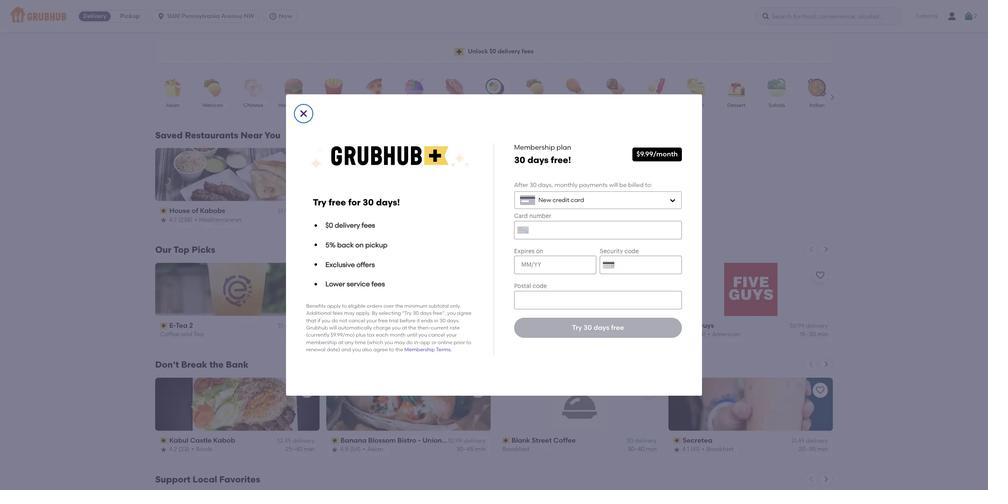 Task type: locate. For each thing, give the bounding box(es) containing it.
the left bank
[[210, 360, 224, 370]]

1 vertical spatial 30–45 min
[[457, 446, 486, 453]]

may down the month
[[395, 340, 405, 346]]

street
[[532, 437, 552, 445]]

1 horizontal spatial $1.49 delivery
[[792, 438, 828, 445]]

days, inside benefits apply to eligible orders over the minimum subtotal only. additional fees may apply. by selecting "try 30 days free", you agree that if you do not cancel your free trial before it ends in 30 days, grubhub will automatically charge you at the then-current rate (currently $9.99/mo) plus tax each month until you cancel your membership at any time (which you may do in-app or online prior to renewal date) and you also agree to the
[[447, 318, 460, 324]]

caret right icon image for don't break the bank
[[823, 361, 830, 368]]

• down the guys
[[708, 331, 711, 338]]

your down by at the left bottom of page
[[367, 318, 377, 324]]

try left for
[[313, 197, 327, 208]]

0 horizontal spatial membership
[[405, 347, 435, 353]]

agree down (which
[[374, 347, 388, 353]]

0 horizontal spatial asian
[[166, 102, 180, 108]]

$1.49 delivery for secretea
[[792, 438, 828, 445]]

star icon image for house
[[160, 217, 167, 224]]

five guys logo image
[[724, 263, 778, 316]]

1 vertical spatial $1.99 delivery
[[449, 323, 486, 330]]

0 vertical spatial days,
[[538, 182, 553, 189]]

tacos image
[[521, 78, 550, 97]]

0 vertical spatial your
[[367, 318, 377, 324]]

star icon image for chick-
[[331, 332, 338, 338]]

svg image for now
[[269, 12, 277, 21]]

charge
[[373, 325, 391, 331]]

main navigation navigation
[[0, 0, 989, 33]]

• right (23)
[[192, 446, 194, 453]]

save this restaurant image
[[645, 271, 655, 281], [645, 386, 655, 396], [816, 386, 826, 396]]

min
[[304, 216, 315, 223], [304, 331, 315, 338], [646, 331, 657, 338], [818, 331, 828, 338], [304, 446, 315, 453], [475, 446, 486, 453], [646, 446, 657, 453], [818, 446, 828, 453]]

min for five guys
[[818, 331, 828, 338]]

banana
[[341, 437, 367, 445]]

0 horizontal spatial 30–45 min
[[285, 216, 315, 223]]

american for five guys
[[713, 331, 741, 338]]

breakfast down secretea at the bottom of the page
[[707, 446, 734, 453]]

market
[[444, 437, 467, 445]]

you down 'then-'
[[419, 332, 427, 338]]

1 horizontal spatial 2
[[974, 13, 978, 20]]

of
[[192, 207, 198, 215]]

subscription pass image left kabul
[[160, 438, 168, 444]]

delivery for banana blossom bistro - union market dc
[[464, 438, 486, 445]]

benefits
[[306, 303, 326, 309]]

star icon image left 4.8
[[331, 447, 338, 453]]

1 • american from the left
[[366, 331, 399, 338]]

fees right service
[[372, 280, 385, 288]]

plus
[[356, 332, 366, 338]]

save this restaurant button for blank street coffee
[[642, 383, 657, 398]]

delivery for chick-fil-a
[[464, 323, 486, 330]]

1 horizontal spatial try
[[572, 324, 582, 332]]

0 horizontal spatial $1.99
[[278, 208, 291, 215]]

try right 3.6 (4) • american
[[572, 324, 582, 332]]

salads image
[[762, 78, 792, 97]]

star icon image
[[160, 217, 167, 224], [331, 332, 338, 338], [674, 332, 681, 338], [160, 447, 167, 453], [331, 447, 338, 453], [674, 447, 681, 453]]

2 horizontal spatial days
[[594, 324, 610, 332]]

save this restaurant button for kabul castle kabob
[[300, 383, 315, 398]]

1 vertical spatial cancel
[[429, 332, 445, 338]]

to right prior
[[467, 340, 472, 346]]

fast food image
[[319, 78, 349, 97]]

subscription pass image left 'house'
[[160, 208, 168, 214]]

save this restaurant image for kabul castle kabob
[[302, 386, 312, 396]]

membership up free!
[[514, 144, 555, 152]]

$0 up 5%
[[326, 222, 333, 230]]

4.5
[[340, 331, 349, 338]]

2 horizontal spatial $0
[[627, 438, 634, 445]]

at down before
[[402, 325, 407, 331]]

3 american from the left
[[713, 331, 741, 338]]

min for banana blossom bistro - union market dc
[[475, 446, 486, 453]]

0 vertical spatial 30–45 min
[[285, 216, 315, 223]]

ends
[[421, 318, 433, 324]]

1 american from the left
[[371, 331, 399, 338]]

will up '$9.99/mo)'
[[329, 325, 337, 331]]

dessert image
[[722, 78, 752, 97]]

tea up coffee and tea
[[176, 322, 188, 330]]

a
[[371, 322, 376, 330]]

0 vertical spatial 4.7
[[169, 216, 177, 223]]

our
[[155, 245, 172, 255]]

subscription pass image for kabul
[[160, 438, 168, 444]]

0 vertical spatial $1.49 delivery
[[278, 323, 315, 330]]

save this restaurant image for five guys
[[816, 271, 826, 281]]

try for try 30 days free
[[572, 324, 582, 332]]

dessert
[[728, 102, 746, 108]]

$1.99 for kabobs
[[278, 208, 291, 215]]

$0 up 30–40
[[627, 438, 634, 445]]

delivery for kabul castle kabob
[[293, 438, 315, 445]]

2 vertical spatial free
[[611, 324, 624, 332]]

not
[[339, 318, 348, 324]]

$0.99 for 15–30
[[790, 323, 805, 330]]

break
[[181, 360, 207, 370]]

(238)
[[178, 216, 193, 223]]

save this restaurant button for banana blossom bistro - union market dc
[[471, 383, 486, 398]]

2 horizontal spatial 20–35 min
[[799, 446, 828, 453]]

apply.
[[356, 311, 371, 316]]

do left not
[[332, 318, 338, 324]]

1 vertical spatial caret left icon image
[[808, 361, 815, 368]]

castle
[[190, 437, 212, 445]]

0 vertical spatial membership
[[514, 144, 555, 152]]

30–45 for banana blossom bistro - union market dc
[[457, 446, 474, 453]]

30–40 min
[[628, 446, 657, 453]]

asian image
[[158, 78, 188, 97]]

you down only.
[[447, 311, 456, 316]]

0 vertical spatial may
[[344, 311, 355, 316]]

min for e-tea 2
[[304, 331, 315, 338]]

subscription pass image left not
[[331, 323, 339, 329]]

asian down asian image
[[166, 102, 180, 108]]

0 vertical spatial at
[[402, 325, 407, 331]]

2 inside button
[[974, 13, 978, 20]]

0 horizontal spatial 30–45
[[285, 216, 303, 223]]

save this restaurant image
[[816, 271, 826, 281], [302, 386, 312, 396], [473, 386, 483, 396]]

1 horizontal spatial your
[[446, 332, 457, 338]]

svg image inside now button
[[269, 12, 277, 21]]

•
[[195, 216, 197, 223], [366, 331, 369, 338], [531, 331, 533, 338], [708, 331, 711, 338], [192, 446, 194, 453], [363, 446, 365, 453], [702, 446, 705, 453]]

subscription pass image left banana
[[331, 438, 339, 444]]

.
[[451, 347, 452, 353]]

0 vertical spatial 2
[[974, 13, 978, 20]]

1 caret left icon image from the top
[[808, 246, 815, 253]]

$1.99 delivery
[[278, 208, 315, 215], [449, 323, 486, 330]]

0 horizontal spatial svg image
[[269, 12, 277, 21]]

1 horizontal spatial tea
[[194, 331, 204, 338]]

1 horizontal spatial $1.99
[[449, 323, 462, 330]]

membership for .
[[405, 347, 435, 353]]

30–45 for house of kabobs
[[285, 216, 303, 223]]

0 horizontal spatial days
[[420, 311, 432, 316]]

to right apply
[[342, 303, 347, 309]]

do
[[332, 318, 338, 324], [407, 340, 413, 346]]

card
[[571, 197, 584, 204]]

coffee
[[160, 331, 180, 338], [554, 437, 576, 445]]

2 horizontal spatial svg image
[[964, 11, 974, 21]]

0 horizontal spatial cancel
[[349, 318, 365, 324]]

subway
[[512, 322, 538, 330]]

0 horizontal spatial 2
[[189, 322, 193, 330]]

your down rate
[[446, 332, 457, 338]]

will
[[609, 182, 618, 189], [329, 325, 337, 331]]

asian down blossom
[[367, 446, 383, 453]]

membership inside membership plan 30 days free!
[[514, 144, 555, 152]]

breakfast
[[503, 446, 530, 453], [707, 446, 734, 453]]

american for chick-fil-a
[[371, 331, 399, 338]]

exclusive
[[326, 261, 355, 269]]

1 horizontal spatial will
[[609, 182, 618, 189]]

4.7 for five guys
[[683, 331, 690, 338]]

svg image
[[157, 12, 165, 21], [762, 12, 770, 21], [299, 109, 309, 119]]

caret right icon image for our top picks
[[823, 246, 830, 253]]

0 vertical spatial coffee
[[160, 331, 180, 338]]

subscription pass image left blank
[[503, 438, 510, 444]]

1 horizontal spatial • american
[[708, 331, 741, 338]]

4.7
[[169, 216, 177, 223], [683, 331, 690, 338]]

• for castle
[[192, 446, 194, 453]]

4.7 down 'house'
[[169, 216, 177, 223]]

days inside membership plan 30 days free!
[[528, 155, 549, 165]]

• bowls
[[192, 446, 212, 453]]

american right (4)
[[535, 331, 563, 338]]

1 horizontal spatial cancel
[[429, 332, 445, 338]]

2 caret left icon image from the top
[[808, 361, 815, 368]]

1 vertical spatial $1.99
[[449, 323, 462, 330]]

0 horizontal spatial $1.99 delivery
[[278, 208, 315, 215]]

0 horizontal spatial to
[[342, 303, 347, 309]]

that
[[306, 318, 317, 324]]

1 horizontal spatial coffee
[[554, 437, 576, 445]]

min for house of kabobs
[[304, 216, 315, 223]]

subscription pass image
[[160, 323, 168, 329], [331, 323, 339, 329], [331, 438, 339, 444]]

0 horizontal spatial tea
[[176, 322, 188, 330]]

$9.99/month
[[637, 150, 678, 158]]

30–45 min for house of kabobs
[[285, 216, 315, 223]]

subscription pass image left e-
[[160, 323, 168, 329]]

kabob
[[213, 437, 235, 445]]

caret left icon image for support local favorites
[[808, 476, 815, 483]]

• for of
[[195, 216, 197, 223]]

2 horizontal spatial save this restaurant image
[[816, 271, 826, 281]]

0 horizontal spatial free
[[329, 197, 346, 208]]

1 vertical spatial may
[[395, 340, 405, 346]]

local
[[193, 474, 217, 485]]

0 horizontal spatial $0.99 delivery
[[619, 323, 657, 330]]

chinese image
[[239, 78, 268, 97]]

don't break the bank
[[155, 360, 249, 370]]

1 $0.99 delivery from the left
[[619, 323, 657, 330]]

to:
[[645, 182, 653, 189]]

tea up the don't break the bank
[[194, 331, 204, 338]]

• american for chick-fil-a
[[366, 331, 399, 338]]

terms
[[436, 347, 451, 353]]

days, up rate
[[447, 318, 460, 324]]

1 vertical spatial agree
[[374, 347, 388, 353]]

it
[[417, 318, 420, 324]]

0 vertical spatial caret left icon image
[[808, 246, 815, 253]]

svg image
[[964, 11, 974, 21], [269, 12, 277, 21], [670, 197, 676, 204]]

0 horizontal spatial $1.49 delivery
[[278, 323, 315, 330]]

0 horizontal spatial save this restaurant image
[[302, 386, 312, 396]]

0 vertical spatial $1.99 delivery
[[278, 208, 315, 215]]

save this restaurant button
[[642, 268, 657, 283], [813, 268, 828, 283], [300, 383, 315, 398], [471, 383, 486, 398], [642, 383, 657, 398], [813, 383, 828, 398]]

agree down only.
[[457, 311, 472, 316]]

1 horizontal spatial and
[[341, 347, 351, 353]]

1 horizontal spatial free
[[378, 318, 388, 324]]

subscription pass image for our top picks
[[331, 323, 339, 329]]

subscription pass image for blank
[[503, 438, 510, 444]]

fees down apply
[[333, 311, 343, 316]]

try for try free for 30 days!
[[313, 197, 327, 208]]

• right plus
[[366, 331, 369, 338]]

cancel up or
[[429, 332, 445, 338]]

star icon image left 4.7 (484)
[[674, 332, 681, 338]]

be
[[620, 182, 627, 189]]

do left in-
[[407, 340, 413, 346]]

breakfast down blank
[[503, 446, 530, 453]]

1 vertical spatial will
[[329, 325, 337, 331]]

1600 pennsylvania avenue nw button
[[152, 10, 263, 23]]

1 horizontal spatial 30–45
[[457, 446, 474, 453]]

1 horizontal spatial breakfast
[[707, 446, 734, 453]]

you down time
[[352, 347, 361, 353]]

caret left icon image for our top picks
[[808, 246, 815, 253]]

• american down the guys
[[708, 331, 741, 338]]

1 horizontal spatial membership
[[514, 144, 555, 152]]

try inside button
[[572, 324, 582, 332]]

svg image inside "2" button
[[964, 11, 974, 21]]

1 vertical spatial tea
[[194, 331, 204, 338]]

days
[[528, 155, 549, 165], [420, 311, 432, 316], [594, 324, 610, 332]]

2 vertical spatial caret left icon image
[[808, 476, 815, 483]]

1 horizontal spatial to
[[389, 347, 394, 353]]

the down the month
[[395, 347, 403, 353]]

4.7 for house of kabobs
[[169, 216, 177, 223]]

• mediterranean
[[195, 216, 241, 223]]

30–40
[[628, 446, 645, 453]]

the
[[395, 303, 403, 309], [409, 325, 417, 331], [395, 347, 403, 353], [210, 360, 224, 370]]

0 horizontal spatial • american
[[366, 331, 399, 338]]

3 caret left icon image from the top
[[808, 476, 815, 483]]

avenue
[[221, 13, 243, 20]]

tax
[[367, 332, 375, 338]]

kabul castle kabob
[[169, 437, 235, 445]]

min for secretea
[[818, 446, 828, 453]]

will left be
[[609, 182, 618, 189]]

4.5 (245)
[[340, 331, 364, 338]]

caret right icon image
[[830, 94, 836, 101], [823, 246, 830, 253], [823, 361, 830, 368], [823, 476, 830, 483]]

(54)
[[350, 446, 361, 453]]

1 vertical spatial 4.7
[[683, 331, 690, 338]]

benefits apply to eligible orders over the minimum subtotal only. additional fees may apply. by selecting "try 30 days free", you agree that if you do not cancel your free trial before it ends in 30 days, grubhub will automatically charge you at the then-current rate (currently $9.99/mo) plus tax each month until you cancel your membership at any time (which you may do in-app or online prior to renewal date) and you also agree to the
[[306, 303, 472, 353]]

subscription pass image
[[160, 208, 168, 214], [674, 323, 681, 329], [160, 438, 168, 444], [503, 438, 510, 444], [674, 438, 681, 444]]

20–35
[[286, 331, 303, 338], [457, 331, 474, 338], [628, 331, 645, 338], [799, 446, 816, 453]]

fees up pickup
[[362, 222, 375, 230]]

american down the guys
[[713, 331, 741, 338]]

caret left icon image for don't break the bank
[[808, 361, 815, 368]]

1600
[[167, 13, 180, 20]]

membership
[[306, 340, 337, 346]]

(23)
[[179, 446, 189, 453]]

and down any
[[341, 347, 351, 353]]

hamburgers image
[[279, 78, 308, 97]]

1 vertical spatial your
[[446, 332, 457, 338]]

free inside try 30 days free button
[[611, 324, 624, 332]]

0 horizontal spatial days,
[[447, 318, 460, 324]]

2 • american from the left
[[708, 331, 741, 338]]

may up not
[[344, 311, 355, 316]]

days inside try 30 days free button
[[594, 324, 610, 332]]

2 $0.99 from the left
[[790, 323, 805, 330]]

billed
[[628, 182, 644, 189]]

1 horizontal spatial agree
[[457, 311, 472, 316]]

star icon image left 4.7 (238)
[[160, 217, 167, 224]]

2 horizontal spatial free
[[611, 324, 624, 332]]

$1.49
[[278, 323, 291, 330], [792, 438, 805, 445]]

days,
[[538, 182, 553, 189], [447, 318, 460, 324]]

0 vertical spatial try
[[313, 197, 327, 208]]

0 horizontal spatial your
[[367, 318, 377, 324]]

2 $0.99 delivery from the left
[[790, 323, 828, 330]]

0 vertical spatial $0
[[490, 48, 496, 55]]

subtotal
[[429, 303, 449, 309]]

mexican image
[[198, 78, 228, 97]]

house
[[169, 207, 190, 215]]

near
[[241, 130, 263, 141]]

online
[[438, 340, 453, 346]]

membership down in-
[[405, 347, 435, 353]]

15–30 min
[[800, 331, 828, 338]]

pickup
[[365, 241, 388, 249]]

• american down charge
[[366, 331, 399, 338]]

1 vertical spatial $0
[[326, 222, 333, 230]]

cancel up automatically
[[349, 318, 365, 324]]

saved
[[155, 130, 183, 141]]

days inside benefits apply to eligible orders over the minimum subtotal only. additional fees may apply. by selecting "try 30 days free", you agree that if you do not cancel your free trial before it ends in 30 days, grubhub will automatically charge you at the then-current rate (currently $9.99/mo) plus tax each month until you cancel your membership at any time (which you may do in-app or online prior to renewal date) and you also agree to the
[[420, 311, 432, 316]]

0 vertical spatial 30–45
[[285, 216, 303, 223]]

1 vertical spatial asian
[[367, 446, 383, 453]]

fees inside benefits apply to eligible orders over the minimum subtotal only. additional fees may apply. by selecting "try 30 days free", you agree that if you do not cancel your free trial before it ends in 30 days, grubhub will automatically charge you at the then-current rate (currently $9.99/mo) plus tax each month until you cancel your membership at any time (which you may do in-app or online prior to renewal date) and you also agree to the
[[333, 311, 343, 316]]

1 horizontal spatial 30–45 min
[[457, 446, 486, 453]]

0 horizontal spatial $1.49
[[278, 323, 291, 330]]

agree
[[457, 311, 472, 316], [374, 347, 388, 353]]

and down e-tea 2
[[181, 331, 192, 338]]

support
[[155, 474, 191, 485]]

1 vertical spatial and
[[341, 347, 351, 353]]

subscription pass image for don't break the bank
[[331, 438, 339, 444]]

2 horizontal spatial american
[[713, 331, 741, 338]]

subscription pass image left five
[[674, 323, 681, 329]]

(41)
[[691, 446, 700, 453]]

coffee down e-
[[160, 331, 180, 338]]

1 horizontal spatial $0
[[490, 48, 496, 55]]

$1.49 delivery
[[278, 323, 315, 330], [792, 438, 828, 445]]

american down charge
[[371, 331, 399, 338]]

0 vertical spatial asian
[[166, 102, 180, 108]]

2 button
[[964, 9, 978, 24]]

to
[[342, 303, 347, 309], [467, 340, 472, 346], [389, 347, 394, 353]]

free inside benefits apply to eligible orders over the minimum subtotal only. additional fees may apply. by selecting "try 30 days free", you agree that if you do not cancel your free trial before it ends in 30 days, grubhub will automatically charge you at the then-current rate (currently $9.99/mo) plus tax each month until you cancel your membership at any time (which you may do in-app or online prior to renewal date) and you also agree to the
[[378, 318, 388, 324]]

1 $0.99 from the left
[[619, 323, 634, 330]]

1 vertical spatial to
[[467, 340, 472, 346]]

4.7 down five
[[683, 331, 690, 338]]

1 horizontal spatial 4.7
[[683, 331, 690, 338]]

to down the month
[[389, 347, 394, 353]]

delivery for secretea
[[806, 438, 828, 445]]

$1.49 for secretea
[[792, 438, 805, 445]]

• right (4)
[[531, 331, 533, 338]]

at down '$9.99/mo)'
[[338, 340, 344, 346]]

0 horizontal spatial svg image
[[157, 12, 165, 21]]

orders
[[367, 303, 382, 309]]

sushi image
[[480, 78, 510, 97]]

• right the (54)
[[363, 446, 365, 453]]

chicken image
[[561, 78, 590, 97]]

caret left icon image
[[808, 246, 815, 253], [808, 361, 815, 368], [808, 476, 815, 483]]

star icon image left 4.2
[[160, 447, 167, 453]]

2 vertical spatial days
[[594, 324, 610, 332]]

days, up new
[[538, 182, 553, 189]]

1 horizontal spatial do
[[407, 340, 413, 346]]

american
[[371, 331, 399, 338], [535, 331, 563, 338], [713, 331, 741, 338]]

coffee right the street
[[554, 437, 576, 445]]

svg image inside 1600 pennsylvania avenue nw button
[[157, 12, 165, 21]]

also
[[362, 347, 372, 353]]

1 vertical spatial 30–45
[[457, 446, 474, 453]]

star icon image left '4.5'
[[331, 332, 338, 338]]

4.7 (238)
[[169, 216, 193, 223]]

4.1
[[683, 446, 689, 453]]

0 horizontal spatial may
[[344, 311, 355, 316]]

fees
[[522, 48, 534, 55], [362, 222, 375, 230], [372, 280, 385, 288], [333, 311, 343, 316]]

1 vertical spatial try
[[572, 324, 582, 332]]

30 inside membership plan 30 days free!
[[514, 155, 526, 165]]

• down of
[[195, 216, 197, 223]]

min for blank street coffee
[[646, 446, 657, 453]]

0 horizontal spatial do
[[332, 318, 338, 324]]

you
[[265, 130, 281, 141]]

1 horizontal spatial days
[[528, 155, 549, 165]]

1 horizontal spatial save this restaurant image
[[473, 386, 483, 396]]

$0 right unlock
[[490, 48, 496, 55]]



Task type: describe. For each thing, give the bounding box(es) containing it.
on
[[356, 241, 364, 249]]

2 horizontal spatial to
[[467, 340, 472, 346]]

payments
[[579, 182, 608, 189]]

4.8 (54)
[[340, 446, 361, 453]]

favorites
[[219, 474, 260, 485]]

pizza image
[[360, 78, 389, 97]]

caret right icon image for support local favorites
[[823, 476, 830, 483]]

by
[[372, 311, 378, 316]]

subscription pass image left secretea at the bottom of the page
[[674, 438, 681, 444]]

0 vertical spatial tea
[[176, 322, 188, 330]]

2 horizontal spatial svg image
[[762, 12, 770, 21]]

membership logo image
[[310, 143, 470, 170]]

or
[[432, 340, 437, 346]]

fees up tacos image
[[522, 48, 534, 55]]

(4)
[[521, 331, 529, 338]]

and inside benefits apply to eligible orders over the minimum subtotal only. additional fees may apply. by selecting "try 30 days free", you agree that if you do not cancel your free trial before it ends in 30 days, grubhub will automatically charge you at the then-current rate (currently $9.99/mo) plus tax each month until you cancel your membership at any time (which you may do in-app or online prior to renewal date) and you also agree to the
[[341, 347, 351, 353]]

0 vertical spatial do
[[332, 318, 338, 324]]

save this restaurant image for our top picks
[[645, 271, 655, 281]]

save this restaurant image for banana blossom bistro - union market dc
[[473, 386, 483, 396]]

kabobs
[[200, 207, 225, 215]]

-
[[418, 437, 421, 445]]

after
[[514, 182, 529, 189]]

subscription pass image for five
[[674, 323, 681, 329]]

0 vertical spatial free
[[329, 197, 346, 208]]

now button
[[263, 10, 301, 23]]

1 breakfast from the left
[[503, 446, 530, 453]]

eligible
[[348, 303, 366, 309]]

renewal
[[306, 347, 326, 353]]

catering button
[[911, 7, 944, 26]]

star icon image left 4.1
[[674, 447, 681, 453]]

blossom
[[368, 437, 396, 445]]

$1.99 delivery for house of kabobs
[[278, 208, 315, 215]]

only.
[[450, 303, 461, 309]]

"try
[[402, 311, 412, 316]]

$1.99 delivery for chick-fil-a
[[449, 323, 486, 330]]

30 inside button
[[584, 324, 592, 332]]

$2.99 delivery
[[448, 438, 486, 445]]

save this restaurant button for secretea
[[813, 383, 828, 398]]

• asian
[[363, 446, 383, 453]]

1 horizontal spatial svg image
[[299, 109, 309, 119]]

$1.49 for e-tea 2
[[278, 323, 291, 330]]

1 horizontal spatial at
[[402, 325, 407, 331]]

0 vertical spatial to
[[342, 303, 347, 309]]

any
[[345, 340, 354, 346]]

2 american from the left
[[535, 331, 563, 338]]

subscription pass image for house
[[160, 208, 168, 214]]

min for kabul castle kabob
[[304, 446, 315, 453]]

star icon image for kabul
[[160, 447, 167, 453]]

$0 for $0 delivery fees
[[326, 222, 333, 230]]

blank street coffee logo image
[[553, 378, 607, 431]]

$0 delivery fees
[[326, 222, 375, 230]]

grubhub plus flag logo image
[[455, 48, 465, 56]]

back
[[337, 241, 354, 249]]

picks
[[192, 245, 215, 255]]

you right the if
[[322, 318, 331, 324]]

prior
[[454, 340, 465, 346]]

delivery for house of kabobs
[[293, 208, 315, 215]]

try 30 days free
[[572, 324, 624, 332]]

chick-
[[341, 322, 362, 330]]

membership terms link
[[405, 347, 451, 353]]

kabul
[[169, 437, 189, 445]]

0 horizontal spatial coffee
[[160, 331, 180, 338]]

• for blossom
[[363, 446, 365, 453]]

(which
[[367, 340, 383, 346]]

minimum
[[405, 303, 428, 309]]

support local favorites
[[155, 474, 260, 485]]

1 horizontal spatial 20–35 min
[[628, 331, 657, 338]]

for
[[348, 197, 361, 208]]

five
[[683, 322, 696, 330]]

0 vertical spatial cancel
[[349, 318, 365, 324]]

in
[[434, 318, 439, 324]]

bistro
[[398, 437, 417, 445]]

• for guys
[[708, 331, 711, 338]]

will inside benefits apply to eligible orders over the minimum subtotal only. additional fees may apply. by selecting "try 30 days free", you agree that if you do not cancel your free trial before it ends in 30 days, grubhub will automatically charge you at the then-current rate (currently $9.99/mo) plus tax each month until you cancel your membership at any time (which you may do in-app or online prior to renewal date) and you also agree to the
[[329, 325, 337, 331]]

star icon image for five
[[674, 332, 681, 338]]

healthy image
[[400, 78, 429, 97]]

trial
[[389, 318, 399, 324]]

(484)
[[692, 331, 706, 338]]

0 vertical spatial and
[[181, 331, 192, 338]]

$0 delivery
[[627, 438, 657, 445]]

current
[[431, 325, 449, 331]]

2 breakfast from the left
[[707, 446, 734, 453]]

unlock $0 delivery fees
[[468, 48, 534, 55]]

4.2
[[169, 446, 177, 453]]

coffee and tea
[[160, 331, 204, 338]]

delivery for blank street coffee
[[635, 438, 657, 445]]

1 vertical spatial at
[[338, 340, 344, 346]]

blank
[[512, 437, 530, 445]]

delivery for five guys
[[806, 323, 828, 330]]

1 horizontal spatial may
[[395, 340, 405, 346]]

new credit card
[[539, 197, 584, 204]]

20–35 min for e-tea 2
[[286, 331, 315, 338]]

blank street coffee
[[512, 437, 576, 445]]

rate
[[450, 325, 460, 331]]

indian image
[[803, 78, 832, 97]]

save this restaurant image for don't break the bank
[[645, 386, 655, 396]]

• for fil-
[[366, 331, 369, 338]]

0 vertical spatial agree
[[457, 311, 472, 316]]

you down "each"
[[385, 340, 393, 346]]

4.8
[[340, 446, 349, 453]]

plan
[[557, 144, 571, 152]]

$1.99 for a
[[449, 323, 462, 330]]

unlock
[[468, 48, 488, 55]]

mediterranean
[[199, 216, 241, 223]]

italian image
[[682, 78, 711, 97]]

• american for five guys
[[708, 331, 741, 338]]

$0 for $0 delivery
[[627, 438, 634, 445]]

2 vertical spatial to
[[389, 347, 394, 353]]

saved restaurant button
[[300, 153, 315, 168]]

1 vertical spatial 2
[[189, 322, 193, 330]]

$2.49
[[277, 438, 291, 445]]

membership plan 30 days free!
[[514, 144, 571, 165]]

apply
[[327, 303, 341, 309]]

svg image for 2
[[964, 11, 974, 21]]

membership for 30
[[514, 144, 555, 152]]

hamburgers
[[278, 102, 309, 108]]

selecting
[[379, 311, 401, 316]]

then-
[[418, 325, 431, 331]]

you up the month
[[392, 325, 401, 331]]

30–45 min for banana blossom bistro - union market dc
[[457, 446, 486, 453]]

5% back on pickup
[[326, 241, 388, 249]]

$0.99 for 20–35
[[619, 323, 634, 330]]

save this restaurant button for five guys
[[813, 268, 828, 283]]

$2.49 delivery
[[277, 438, 315, 445]]

$2.99
[[448, 438, 462, 445]]

$1.49 delivery for e-tea 2
[[278, 323, 315, 330]]

20–35 min for secretea
[[799, 446, 828, 453]]

4.2 (23)
[[169, 446, 189, 453]]

the right over
[[395, 303, 403, 309]]

1 horizontal spatial asian
[[367, 446, 383, 453]]

service
[[347, 280, 370, 288]]

saved restaurant image
[[302, 156, 312, 166]]

$0.99 delivery for 20–35
[[619, 323, 657, 330]]

1 horizontal spatial svg image
[[670, 197, 676, 204]]

0 vertical spatial will
[[609, 182, 618, 189]]

dc
[[469, 437, 479, 445]]

star icon image for banana
[[331, 447, 338, 453]]

lower service fees
[[326, 280, 385, 288]]

free",
[[433, 311, 446, 316]]

e-
[[169, 322, 176, 330]]

try free for 30 days!
[[313, 197, 400, 208]]

automatically
[[338, 325, 372, 331]]

each
[[376, 332, 389, 338]]

the up 'until'
[[409, 325, 417, 331]]

monthly
[[555, 182, 578, 189]]

burritos image
[[601, 78, 631, 97]]

time
[[355, 340, 366, 346]]

e-tea 2
[[169, 322, 193, 330]]

$0.99 delivery for 15–30
[[790, 323, 828, 330]]

4.1 (41)
[[683, 446, 700, 453]]

american image
[[440, 78, 470, 97]]

• right (41)
[[702, 446, 705, 453]]

offers
[[357, 261, 375, 269]]

delivery for e-tea 2
[[293, 323, 315, 330]]

our top picks
[[155, 245, 215, 255]]

top
[[173, 245, 190, 255]]

breakfast image
[[642, 78, 671, 97]]

in-
[[414, 340, 421, 346]]

now
[[279, 13, 292, 20]]

secretea
[[683, 437, 713, 445]]

if
[[318, 318, 321, 324]]



Task type: vqa. For each thing, say whether or not it's contained in the screenshot.


